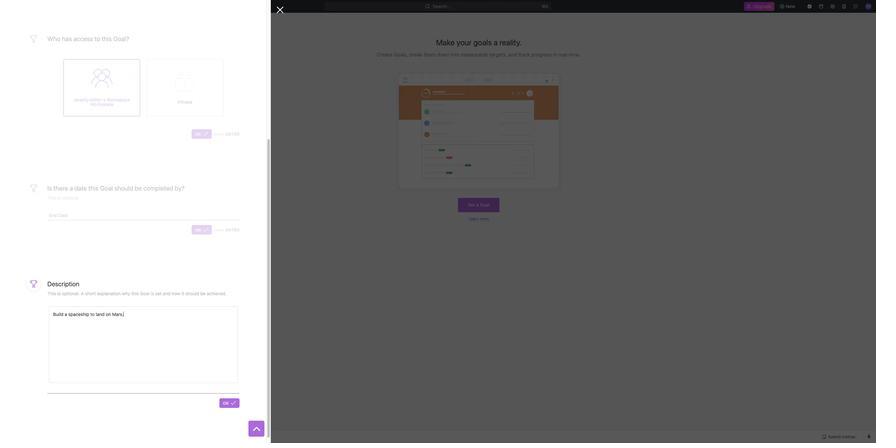 Task type: locate. For each thing, give the bounding box(es) containing it.
0 vertical spatial enter
[[226, 132, 240, 137]]

goal?
[[113, 35, 129, 42]]

dialog containing who has access to this goal?
[[0, 0, 284, 444]]

goal right date
[[100, 185, 113, 192]]

into
[[451, 52, 460, 58]]

0 vertical spatial ok button
[[192, 129, 212, 139]]

1 vertical spatial should
[[185, 291, 199, 297]]

to
[[95, 35, 100, 42], [90, 312, 95, 317]]

this left goal?
[[102, 35, 112, 42]]

press for who has access to this goal?
[[215, 132, 225, 137]]

dialog
[[0, 0, 284, 444]]

0 horizontal spatial this
[[88, 185, 99, 192]]

set
[[468, 202, 475, 208]]

0 horizontal spatial goal
[[100, 185, 113, 192]]

1 horizontal spatial be
[[200, 291, 206, 297]]

build
[[53, 312, 63, 317]]

build a spaceship to land on mars.
[[53, 312, 124, 317]]

in
[[554, 52, 558, 58]]

be inside the description this is optional. a short explanation why this goal is set and how it should be achieved.
[[200, 291, 206, 297]]

1 horizontal spatial is
[[151, 291, 154, 297]]

1 enter from the top
[[226, 132, 240, 137]]

0 vertical spatial and
[[509, 52, 517, 58]]

2 is from the left
[[151, 291, 154, 297]]

be left achieved.
[[200, 291, 206, 297]]

enter for is there a date this goal should be completed by?
[[226, 228, 240, 233]]

0 horizontal spatial and
[[163, 291, 171, 297]]

ok for is there a date this goal should be completed by?
[[195, 228, 201, 233]]

1 vertical spatial and
[[163, 291, 171, 297]]

0 vertical spatial should
[[114, 185, 133, 192]]

2 vertical spatial ok
[[223, 401, 229, 406]]

home
[[15, 33, 28, 39]]

make your goals a reality.
[[436, 38, 522, 47]]

to right access
[[95, 35, 100, 42]]

2 vertical spatial goal
[[140, 291, 150, 297]]

is
[[57, 291, 61, 297], [151, 291, 154, 297]]

description this is optional. a short explanation why this goal is set and how it should be achieved.
[[47, 281, 227, 297]]

this
[[102, 35, 112, 42], [88, 185, 99, 192], [132, 291, 139, 297]]

description
[[47, 281, 79, 288]]

learn
[[469, 217, 479, 221]]

press for is there a date this goal should be completed by?
[[215, 228, 225, 233]]

0 vertical spatial press
[[215, 132, 225, 137]]

this for to
[[102, 35, 112, 42]]

new button
[[778, 1, 800, 12]]

ok button
[[192, 129, 212, 139], [192, 225, 212, 235], [219, 399, 240, 408]]

set
[[155, 291, 162, 297]]

progress
[[532, 52, 552, 58]]

press
[[215, 132, 225, 137], [215, 228, 225, 233]]

1 horizontal spatial and
[[509, 52, 517, 58]]

1 vertical spatial enter
[[226, 228, 240, 233]]

this
[[47, 291, 56, 297]]

⌘k
[[542, 4, 549, 9]]

a
[[494, 38, 498, 47], [70, 185, 73, 192], [477, 202, 479, 208], [65, 312, 67, 317]]

0 vertical spatial press enter
[[215, 132, 240, 137]]

0 vertical spatial this
[[102, 35, 112, 42]]

press enter for is there a date this goal should be completed by?
[[215, 228, 240, 233]]

ok button for who has access to this goal?
[[192, 129, 212, 139]]

2 vertical spatial this
[[132, 291, 139, 297]]

1 horizontal spatial should
[[185, 291, 199, 297]]

and right set
[[163, 291, 171, 297]]

on
[[106, 312, 111, 317]]

new
[[786, 4, 796, 9]]

1 vertical spatial this
[[88, 185, 99, 192]]

1 vertical spatial to
[[90, 312, 95, 317]]

1 horizontal spatial goal
[[140, 291, 150, 297]]

press enter
[[215, 132, 240, 137], [215, 228, 240, 233]]

2 horizontal spatial goal
[[480, 202, 490, 208]]

short
[[85, 291, 96, 297]]

2 press enter from the top
[[215, 228, 240, 233]]

goal
[[100, 185, 113, 192], [480, 202, 490, 208], [140, 291, 150, 297]]

create goals, break them down into measurable targets, and track progress in real-time.
[[377, 52, 581, 58]]

and
[[509, 52, 517, 58], [163, 291, 171, 297]]

1 vertical spatial press
[[215, 228, 225, 233]]

measurable
[[461, 52, 488, 58]]

should inside the description this is optional. a short explanation why this goal is set and how it should be achieved.
[[185, 291, 199, 297]]

reality.
[[500, 38, 522, 47]]

time.
[[570, 52, 581, 58]]

0 horizontal spatial is
[[57, 291, 61, 297]]

ok
[[195, 132, 201, 137], [195, 228, 201, 233], [223, 401, 229, 406]]

to left land
[[90, 312, 95, 317]]

this right why
[[132, 291, 139, 297]]

1 vertical spatial press enter
[[215, 228, 240, 233]]

and left track
[[509, 52, 517, 58]]

1 horizontal spatial this
[[102, 35, 112, 42]]

ok for who has access to this goal?
[[195, 132, 201, 137]]

be left completed
[[135, 185, 142, 192]]

1 vertical spatial ok
[[195, 228, 201, 233]]

goals
[[474, 38, 492, 47]]

goal left set
[[140, 291, 150, 297]]

1 vertical spatial be
[[200, 291, 206, 297]]

spaceship
[[68, 312, 89, 317]]

2 enter from the top
[[226, 228, 240, 233]]

learn more
[[469, 217, 489, 221]]

be
[[135, 185, 142, 192], [200, 291, 206, 297]]

0 horizontal spatial should
[[114, 185, 133, 192]]

search...
[[433, 4, 451, 9]]

goal inside the description this is optional. a short explanation why this goal is set and how it should be achieved.
[[140, 291, 150, 297]]

enter for who has access to this goal?
[[226, 132, 240, 137]]

to for this
[[95, 35, 100, 42]]

a right set
[[477, 202, 479, 208]]

0 vertical spatial be
[[135, 185, 142, 192]]

break
[[410, 52, 423, 58]]

workspace
[[107, 97, 130, 103], [90, 102, 114, 107]]

goal right set
[[480, 202, 490, 208]]

0 vertical spatial ok
[[195, 132, 201, 137]]

a left date
[[70, 185, 73, 192]]

should
[[114, 185, 133, 192], [185, 291, 199, 297]]

2 press from the top
[[215, 228, 225, 233]]

is left set
[[151, 291, 154, 297]]

enter
[[226, 132, 240, 137], [226, 228, 240, 233]]

date
[[74, 185, 87, 192]]

ok button for is there a date this goal should be completed by?
[[192, 225, 212, 235]]

track
[[519, 52, 530, 58]]

1 vertical spatial ok button
[[192, 225, 212, 235]]

workspace right jeremy
[[90, 102, 114, 107]]

2 horizontal spatial this
[[132, 291, 139, 297]]

this right date
[[88, 185, 99, 192]]

1 press from the top
[[215, 132, 225, 137]]

is right the this
[[57, 291, 61, 297]]

2 vertical spatial ok button
[[219, 399, 240, 408]]

targets,
[[490, 52, 507, 58]]

miller's
[[90, 97, 106, 103]]

home link
[[3, 31, 79, 41]]

0 vertical spatial to
[[95, 35, 100, 42]]

1 press enter from the top
[[215, 132, 240, 137]]

0 vertical spatial goal
[[100, 185, 113, 192]]

them
[[424, 52, 436, 58]]



Task type: vqa. For each thing, say whether or not it's contained in the screenshot.
the bottom to
yes



Task type: describe. For each thing, give the bounding box(es) containing it.
upgrade link
[[745, 2, 775, 11]]

1 is from the left
[[57, 291, 61, 297]]

to for land
[[90, 312, 95, 317]]

set a goal
[[468, 202, 490, 208]]

achieved.
[[207, 291, 227, 297]]

and inside the description this is optional. a short explanation why this goal is set and how it should be achieved.
[[163, 291, 171, 297]]

a right build
[[65, 312, 67, 317]]

optional.
[[62, 291, 80, 297]]

completed
[[143, 185, 173, 192]]

jeremy
[[73, 97, 89, 103]]

is
[[47, 185, 52, 192]]

jeremy miller's workspace workspace
[[73, 97, 130, 107]]

it
[[182, 291, 184, 297]]

make
[[436, 38, 455, 47]]

a
[[81, 291, 84, 297]]

real-
[[559, 52, 570, 58]]

there
[[54, 185, 68, 192]]

create
[[377, 52, 392, 58]]

more
[[480, 217, 489, 221]]

is there a date this goal should be completed by?
[[47, 185, 185, 192]]

has
[[62, 35, 72, 42]]

a up targets,
[[494, 38, 498, 47]]

your
[[457, 38, 472, 47]]

access
[[74, 35, 93, 42]]

by?
[[175, 185, 185, 192]]

press enter for who has access to this goal?
[[215, 132, 240, 137]]

learn more link
[[469, 217, 489, 221]]

why
[[122, 291, 130, 297]]

who has access to this goal?
[[47, 35, 129, 42]]

explanation
[[97, 291, 121, 297]]

this for date
[[88, 185, 99, 192]]

workspace right miller's
[[107, 97, 130, 103]]

mars.
[[112, 312, 124, 317]]

who
[[47, 35, 60, 42]]

0 horizontal spatial be
[[135, 185, 142, 192]]

land
[[96, 312, 105, 317]]

1 vertical spatial goal
[[480, 202, 490, 208]]

how
[[172, 291, 180, 297]]

down
[[437, 52, 450, 58]]

this inside the description this is optional. a short explanation why this goal is set and how it should be achieved.
[[132, 291, 139, 297]]

private
[[178, 99, 193, 105]]

goals,
[[394, 52, 408, 58]]

sidebar navigation
[[0, 13, 82, 444]]

upgrade
[[753, 4, 772, 9]]



